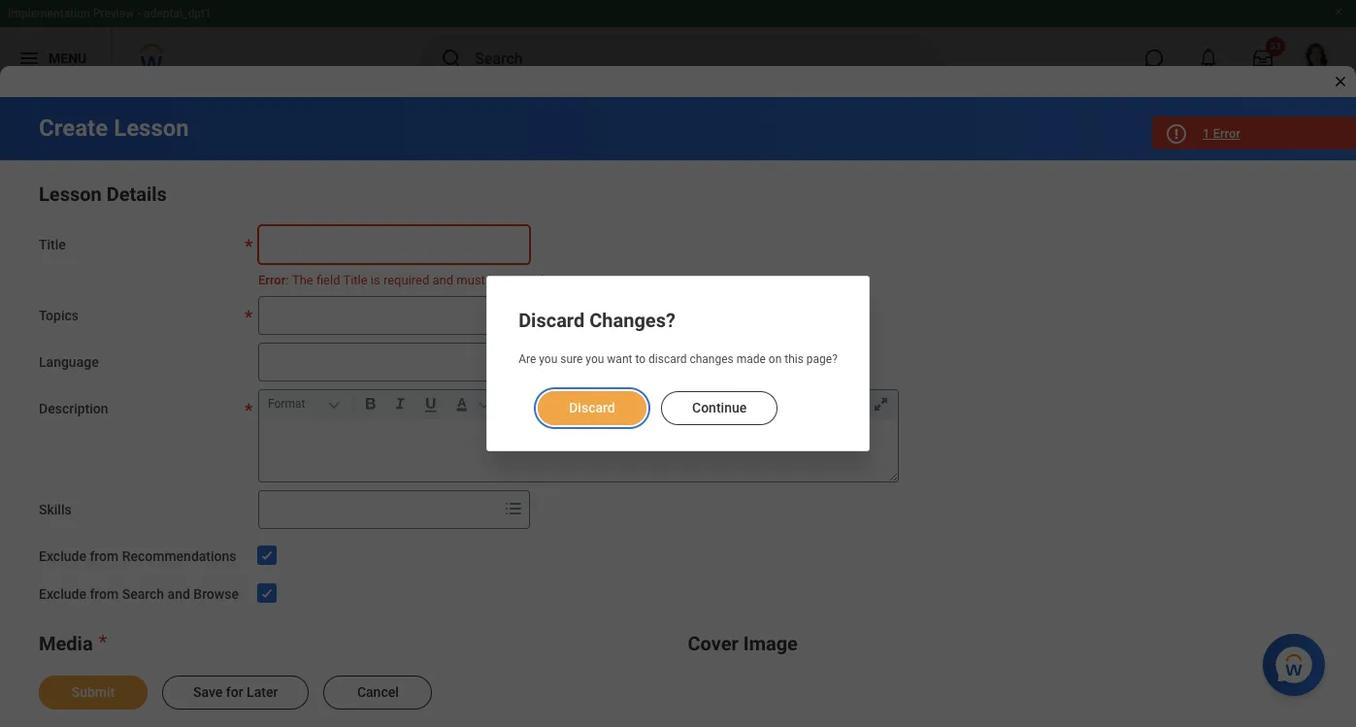 Task type: describe. For each thing, give the bounding box(es) containing it.
1 vertical spatial and
[[168, 587, 190, 602]]

create lesson dialog
[[0, 0, 1357, 727]]

preview
[[93, 7, 134, 20]]

exclude from search and browse
[[39, 587, 239, 602]]

Description text field
[[259, 420, 898, 482]]

Skills field
[[259, 493, 498, 528]]

continue
[[693, 400, 747, 415]]

browse
[[194, 587, 239, 602]]

bold image
[[357, 393, 384, 416]]

Topics field
[[259, 299, 498, 334]]

maximize image
[[868, 393, 894, 416]]

prompts image for language
[[502, 350, 525, 373]]

sure
[[561, 353, 583, 367]]

cover
[[688, 632, 739, 655]]

error:
[[258, 273, 289, 287]]

implementation
[[8, 7, 90, 20]]

to
[[636, 353, 646, 367]]

lesson details group
[[39, 179, 1318, 605]]

value.
[[528, 273, 561, 287]]

lesson details button
[[39, 183, 167, 206]]

notifications large image
[[1199, 49, 1219, 68]]

discard for discard
[[569, 400, 616, 415]]

media
[[39, 632, 93, 655]]

action bar region
[[0, 657, 1357, 727]]

changes
[[690, 353, 734, 367]]

field
[[317, 273, 340, 287]]

exclude for exclude from search and browse
[[39, 587, 86, 602]]

1
[[1203, 126, 1210, 141]]

details
[[107, 183, 167, 206]]

recommendations
[[122, 549, 237, 565]]

close environment banner image
[[1333, 6, 1345, 17]]

discard for discard changes?
[[519, 309, 585, 333]]

format group
[[264, 391, 902, 420]]

exclude for exclude from recommendations
[[39, 549, 86, 565]]

format
[[268, 398, 305, 411]]

format button
[[264, 394, 349, 415]]

1 error
[[1203, 126, 1241, 141]]

discard
[[649, 353, 687, 367]]

prompts image
[[502, 303, 525, 327]]

language
[[39, 355, 99, 370]]

implementation preview -   adeptai_dpt1
[[8, 7, 212, 20]]

is
[[371, 273, 380, 287]]

cover image
[[688, 632, 798, 655]]

search image
[[440, 47, 463, 70]]

adeptai_dpt1
[[144, 7, 212, 20]]

Title text field
[[258, 225, 530, 264]]

discard changes? dialog
[[487, 276, 870, 451]]



Task type: locate. For each thing, give the bounding box(es) containing it.
Language field
[[259, 345, 498, 380]]

prompts image
[[502, 350, 525, 373], [502, 498, 525, 521]]

1 prompts image from the top
[[502, 350, 525, 373]]

required
[[384, 273, 430, 287]]

on
[[769, 353, 782, 367]]

a
[[518, 273, 525, 287]]

check small image
[[255, 544, 279, 568], [255, 582, 279, 605]]

1 you from the left
[[539, 353, 558, 367]]

check small image right recommendations at the bottom left of the page
[[255, 544, 279, 568]]

you right sure
[[586, 353, 604, 367]]

workday assistant region
[[1264, 626, 1333, 696]]

title
[[39, 237, 66, 253], [343, 273, 368, 287]]

2 exclude from the top
[[39, 587, 86, 602]]

from for recommendations
[[90, 549, 119, 565]]

create lesson
[[39, 115, 189, 142]]

from left search
[[90, 587, 119, 602]]

description
[[39, 401, 108, 417]]

region
[[519, 375, 838, 427]]

discard down value.
[[519, 309, 585, 333]]

exclamation image
[[1169, 127, 1184, 142]]

and right search
[[168, 587, 190, 602]]

1 vertical spatial from
[[90, 587, 119, 602]]

1 error button
[[1153, 117, 1357, 150]]

image
[[744, 632, 798, 655]]

2 prompts image from the top
[[502, 498, 525, 521]]

prompts image up bulleted list image
[[502, 350, 525, 373]]

0 vertical spatial title
[[39, 237, 66, 253]]

1 horizontal spatial lesson
[[114, 115, 189, 142]]

region inside 'discard changes?' 'dialog'
[[519, 375, 838, 427]]

lesson down create
[[39, 183, 102, 206]]

search
[[122, 587, 164, 602]]

exclude from recommendations
[[39, 549, 237, 565]]

implementation preview -   adeptai_dpt1 banner
[[0, 0, 1357, 89]]

you right are
[[539, 353, 558, 367]]

1 exclude from the top
[[39, 549, 86, 565]]

region containing discard
[[519, 375, 838, 427]]

exclude
[[39, 549, 86, 565], [39, 587, 86, 602]]

title left the is
[[343, 273, 368, 287]]

discard up "description" text field
[[569, 400, 616, 415]]

1 horizontal spatial and
[[433, 273, 454, 287]]

and left the must
[[433, 273, 454, 287]]

1 vertical spatial lesson
[[39, 183, 102, 206]]

title down lesson details
[[39, 237, 66, 253]]

profile logan mcneil element
[[1291, 37, 1345, 80]]

1 check small image from the top
[[255, 544, 279, 568]]

error
[[1214, 126, 1241, 141]]

1 vertical spatial title
[[343, 273, 368, 287]]

2 from from the top
[[90, 587, 119, 602]]

0 horizontal spatial lesson
[[39, 183, 102, 206]]

lesson
[[114, 115, 189, 142], [39, 183, 102, 206]]

close create lesson image
[[1333, 74, 1349, 89]]

page?
[[807, 353, 838, 367]]

0 vertical spatial from
[[90, 549, 119, 565]]

error: the field title is required and must have a value.
[[258, 273, 561, 287]]

2 check small image from the top
[[255, 582, 279, 605]]

0 vertical spatial exclude
[[39, 549, 86, 565]]

made
[[737, 353, 766, 367]]

lesson inside lesson details group
[[39, 183, 102, 206]]

emphasis image
[[450, 396, 474, 414]]

check small image for exclude from search and browse
[[255, 582, 279, 605]]

discard
[[519, 309, 585, 333], [569, 400, 616, 415]]

and
[[433, 273, 454, 287], [168, 587, 190, 602]]

the
[[292, 273, 313, 287]]

0 horizontal spatial you
[[539, 353, 558, 367]]

discard changes?
[[519, 309, 676, 333]]

exclude up media
[[39, 587, 86, 602]]

0 vertical spatial and
[[433, 273, 454, 287]]

exclude down "skills"
[[39, 549, 86, 565]]

this
[[785, 353, 804, 367]]

0 vertical spatial check small image
[[255, 544, 279, 568]]

1 vertical spatial check small image
[[255, 582, 279, 605]]

topics
[[39, 308, 79, 324]]

underline image
[[418, 393, 445, 416]]

1 horizontal spatial you
[[586, 353, 604, 367]]

0 vertical spatial lesson
[[114, 115, 189, 142]]

1 vertical spatial discard
[[569, 400, 616, 415]]

want
[[607, 353, 633, 367]]

create
[[39, 115, 108, 142]]

0 horizontal spatial title
[[39, 237, 66, 253]]

1 vertical spatial prompts image
[[502, 498, 525, 521]]

create lesson main content
[[0, 97, 1357, 727]]

changes?
[[590, 309, 676, 333]]

0 vertical spatial discard
[[519, 309, 585, 333]]

check small image for exclude from recommendations
[[255, 544, 279, 568]]

from for search
[[90, 587, 119, 602]]

1 from from the top
[[90, 549, 119, 565]]

lesson details
[[39, 183, 167, 206]]

link image
[[545, 393, 571, 416]]

1 vertical spatial exclude
[[39, 587, 86, 602]]

check small image right browse
[[255, 582, 279, 605]]

2 you from the left
[[586, 353, 604, 367]]

0 vertical spatial prompts image
[[502, 350, 525, 373]]

0 horizontal spatial and
[[168, 587, 190, 602]]

skills
[[39, 503, 72, 518]]

you
[[539, 353, 558, 367], [586, 353, 604, 367]]

are
[[519, 353, 536, 367]]

prompts image for skills
[[502, 498, 525, 521]]

are you sure you want to discard changes made on this page?
[[519, 353, 838, 367]]

have
[[489, 273, 515, 287]]

-
[[137, 7, 141, 20]]

discard button
[[538, 391, 647, 425]]

continue button
[[662, 391, 778, 425]]

from up "exclude from search and browse"
[[90, 549, 119, 565]]

bulleted list image
[[507, 393, 533, 416]]

from
[[90, 549, 119, 565], [90, 587, 119, 602]]

italic image
[[387, 393, 414, 416]]

discard inside button
[[569, 400, 616, 415]]

inbox large image
[[1254, 49, 1273, 68]]

must
[[457, 273, 485, 287]]

1 horizontal spatial title
[[343, 273, 368, 287]]

prompts image down "description" text field
[[502, 498, 525, 521]]

lesson up details
[[114, 115, 189, 142]]



Task type: vqa. For each thing, say whether or not it's contained in the screenshot.
"tab panel" in the Notifications Main Content
no



